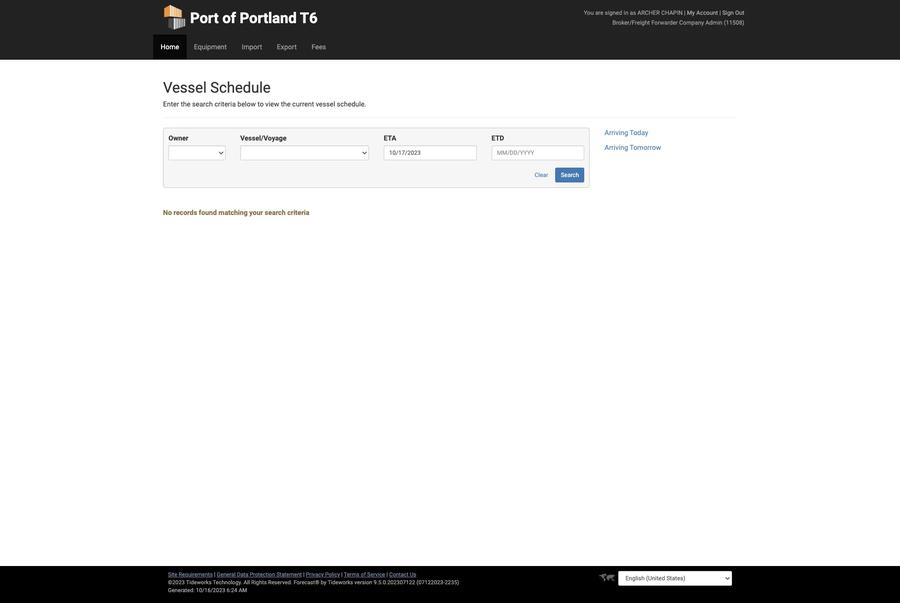 Task type: locate. For each thing, give the bounding box(es) containing it.
matching
[[219, 209, 248, 217]]

1 vertical spatial of
[[361, 571, 366, 578]]

| up forecast®
[[303, 571, 305, 578]]

2 the from the left
[[281, 100, 291, 108]]

6:24
[[227, 587, 237, 594]]

the
[[181, 100, 191, 108], [281, 100, 291, 108]]

2 arriving from the top
[[605, 144, 629, 152]]

owner
[[169, 134, 189, 142]]

criteria right the 'your'
[[288, 209, 310, 217]]

general
[[217, 571, 236, 578]]

equipment
[[194, 43, 227, 51]]

protection
[[250, 571, 275, 578]]

1 vertical spatial criteria
[[288, 209, 310, 217]]

clear button
[[530, 168, 554, 183]]

©2023 tideworks
[[168, 579, 212, 586]]

the right "view"
[[281, 100, 291, 108]]

0 horizontal spatial the
[[181, 100, 191, 108]]

of up version
[[361, 571, 366, 578]]

enter
[[163, 100, 179, 108]]

general data protection statement link
[[217, 571, 302, 578]]

my
[[688, 9, 695, 16]]

search inside vessel schedule enter the search criteria below to view the current vessel schedule.
[[192, 100, 213, 108]]

1 horizontal spatial criteria
[[288, 209, 310, 217]]

0 vertical spatial criteria
[[215, 100, 236, 108]]

technology.
[[213, 579, 242, 586]]

criteria inside vessel schedule enter the search criteria below to view the current vessel schedule.
[[215, 100, 236, 108]]

1 horizontal spatial the
[[281, 100, 291, 108]]

fees button
[[304, 35, 334, 59]]

you
[[584, 9, 594, 16]]

0 horizontal spatial of
[[223, 9, 236, 27]]

criteria left below
[[215, 100, 236, 108]]

import button
[[234, 35, 270, 59]]

arriving down arriving today link
[[605, 144, 629, 152]]

arriving for arriving tomorrow
[[605, 144, 629, 152]]

port
[[190, 9, 219, 27]]

generated:
[[168, 587, 195, 594]]

broker/freight
[[613, 19, 650, 26]]

sign
[[723, 9, 734, 16]]

1 horizontal spatial of
[[361, 571, 366, 578]]

9.5.0.202307122
[[374, 579, 416, 586]]

out
[[736, 9, 745, 16]]

arriving tomorrow link
[[605, 144, 662, 152]]

below
[[238, 100, 256, 108]]

reserved.
[[268, 579, 293, 586]]

0 horizontal spatial search
[[192, 100, 213, 108]]

admin
[[706, 19, 723, 26]]

vessel schedule enter the search criteria below to view the current vessel schedule.
[[163, 79, 367, 108]]

0 vertical spatial search
[[192, 100, 213, 108]]

criteria
[[215, 100, 236, 108], [288, 209, 310, 217]]

(07122023-
[[417, 579, 445, 586]]

clear
[[535, 172, 549, 179]]

view
[[266, 100, 279, 108]]

data
[[237, 571, 249, 578]]

the right enter
[[181, 100, 191, 108]]

account
[[697, 9, 719, 16]]

your
[[250, 209, 263, 217]]

1 arriving from the top
[[605, 129, 629, 137]]

1 horizontal spatial search
[[265, 209, 286, 217]]

arriving up arriving tomorrow
[[605, 129, 629, 137]]

home button
[[153, 35, 187, 59]]

of right port
[[223, 9, 236, 27]]

vessel/voyage
[[240, 134, 287, 142]]

by
[[321, 579, 327, 586]]

search right the 'your'
[[265, 209, 286, 217]]

search down vessel in the left of the page
[[192, 100, 213, 108]]

export
[[277, 43, 297, 51]]

vessel
[[163, 79, 207, 96]]

forwarder
[[652, 19, 678, 26]]

arriving for arriving today
[[605, 129, 629, 137]]

of
[[223, 9, 236, 27], [361, 571, 366, 578]]

1 vertical spatial arriving
[[605, 144, 629, 152]]

port of portland t6
[[190, 9, 318, 27]]

10/16/2023
[[196, 587, 225, 594]]

1 the from the left
[[181, 100, 191, 108]]

arriving
[[605, 129, 629, 137], [605, 144, 629, 152]]

0 horizontal spatial criteria
[[215, 100, 236, 108]]

|
[[685, 9, 686, 16], [720, 9, 722, 16], [214, 571, 216, 578], [303, 571, 305, 578], [342, 571, 343, 578], [387, 571, 388, 578]]

search
[[192, 100, 213, 108], [265, 209, 286, 217]]

eta
[[384, 134, 397, 142]]

0 vertical spatial arriving
[[605, 129, 629, 137]]

| up '9.5.0.202307122'
[[387, 571, 388, 578]]

etd
[[492, 134, 505, 142]]

contact
[[390, 571, 409, 578]]

| up tideworks
[[342, 571, 343, 578]]

found
[[199, 209, 217, 217]]

2235)
[[445, 579, 459, 586]]

records
[[174, 209, 197, 217]]



Task type: vqa. For each thing, say whether or not it's contained in the screenshot.
bottommost November
no



Task type: describe. For each thing, give the bounding box(es) containing it.
chapin
[[662, 9, 683, 16]]

fees
[[312, 43, 326, 51]]

no records found matching your search criteria
[[163, 209, 310, 217]]

terms
[[344, 571, 360, 578]]

signed
[[605, 9, 623, 16]]

my account link
[[688, 9, 719, 16]]

in
[[624, 9, 629, 16]]

forecast®
[[294, 579, 320, 586]]

you are signed in as archer chapin | my account | sign out broker/freight forwarder company admin (11508)
[[584, 9, 745, 26]]

no
[[163, 209, 172, 217]]

site
[[168, 571, 177, 578]]

arriving tomorrow
[[605, 144, 662, 152]]

home
[[161, 43, 179, 51]]

(11508)
[[725, 19, 745, 26]]

company
[[680, 19, 705, 26]]

today
[[630, 129, 649, 137]]

service
[[367, 571, 385, 578]]

terms of service link
[[344, 571, 385, 578]]

are
[[596, 9, 604, 16]]

requirements
[[179, 571, 213, 578]]

| left general
[[214, 571, 216, 578]]

site requirements | general data protection statement | privacy policy | terms of service | contact us ©2023 tideworks technology. all rights reserved. forecast® by tideworks version 9.5.0.202307122 (07122023-2235) generated: 10/16/2023 6:24 am
[[168, 571, 459, 594]]

to
[[258, 100, 264, 108]]

ETD text field
[[492, 146, 585, 160]]

arriving today
[[605, 129, 649, 137]]

schedule.
[[337, 100, 367, 108]]

1 vertical spatial search
[[265, 209, 286, 217]]

archer
[[638, 9, 660, 16]]

import
[[242, 43, 262, 51]]

us
[[410, 571, 417, 578]]

contact us link
[[390, 571, 417, 578]]

t6
[[300, 9, 318, 27]]

current
[[293, 100, 314, 108]]

as
[[630, 9, 637, 16]]

tomorrow
[[630, 144, 662, 152]]

am
[[239, 587, 247, 594]]

equipment button
[[187, 35, 234, 59]]

schedule
[[210, 79, 271, 96]]

policy
[[325, 571, 340, 578]]

| left sign
[[720, 9, 722, 16]]

all
[[244, 579, 250, 586]]

| left my
[[685, 9, 686, 16]]

tideworks
[[328, 579, 353, 586]]

portland
[[240, 9, 297, 27]]

export button
[[270, 35, 304, 59]]

version
[[355, 579, 373, 586]]

port of portland t6 link
[[163, 0, 318, 35]]

site requirements link
[[168, 571, 213, 578]]

0 vertical spatial of
[[223, 9, 236, 27]]

privacy policy link
[[306, 571, 340, 578]]

search button
[[556, 168, 585, 183]]

statement
[[277, 571, 302, 578]]

of inside site requirements | general data protection statement | privacy policy | terms of service | contact us ©2023 tideworks technology. all rights reserved. forecast® by tideworks version 9.5.0.202307122 (07122023-2235) generated: 10/16/2023 6:24 am
[[361, 571, 366, 578]]

ETA text field
[[384, 146, 477, 160]]

vessel
[[316, 100, 335, 108]]

privacy
[[306, 571, 324, 578]]

rights
[[251, 579, 267, 586]]

arriving today link
[[605, 129, 649, 137]]

sign out link
[[723, 9, 745, 16]]

search
[[561, 172, 579, 179]]



